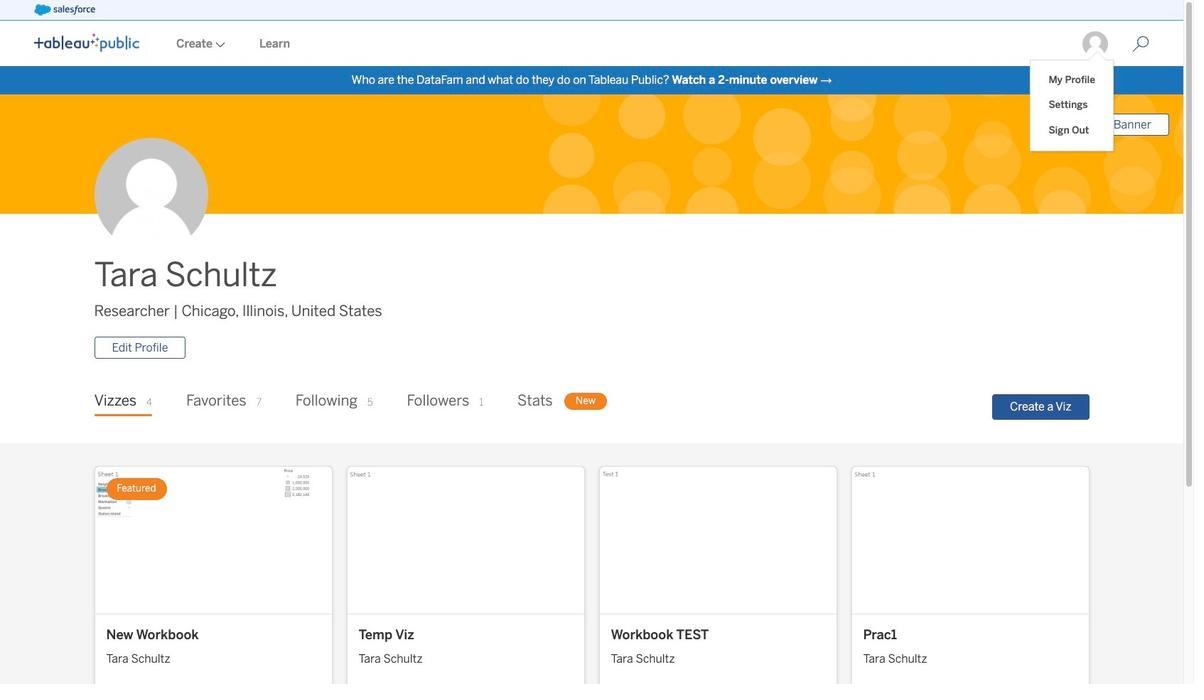 Task type: locate. For each thing, give the bounding box(es) containing it.
tara.schultz image
[[1081, 30, 1110, 58]]

dialog
[[1031, 51, 1113, 151]]

1 workbook thumbnail image from the left
[[95, 467, 332, 614]]

3 workbook thumbnail image from the left
[[600, 467, 836, 614]]

workbook thumbnail image
[[95, 467, 332, 614], [347, 467, 584, 614], [600, 467, 836, 614], [852, 467, 1089, 614]]

avatar image
[[94, 138, 208, 252]]

2 workbook thumbnail image from the left
[[347, 467, 584, 614]]

featured element
[[106, 479, 167, 500]]

logo image
[[34, 33, 139, 52]]



Task type: describe. For each thing, give the bounding box(es) containing it.
list options menu
[[1031, 60, 1113, 151]]

salesforce logo image
[[34, 4, 95, 16]]

4 workbook thumbnail image from the left
[[852, 467, 1089, 614]]

go to search image
[[1115, 36, 1167, 53]]



Task type: vqa. For each thing, say whether or not it's contained in the screenshot.
3rd workbook thumbnail
yes



